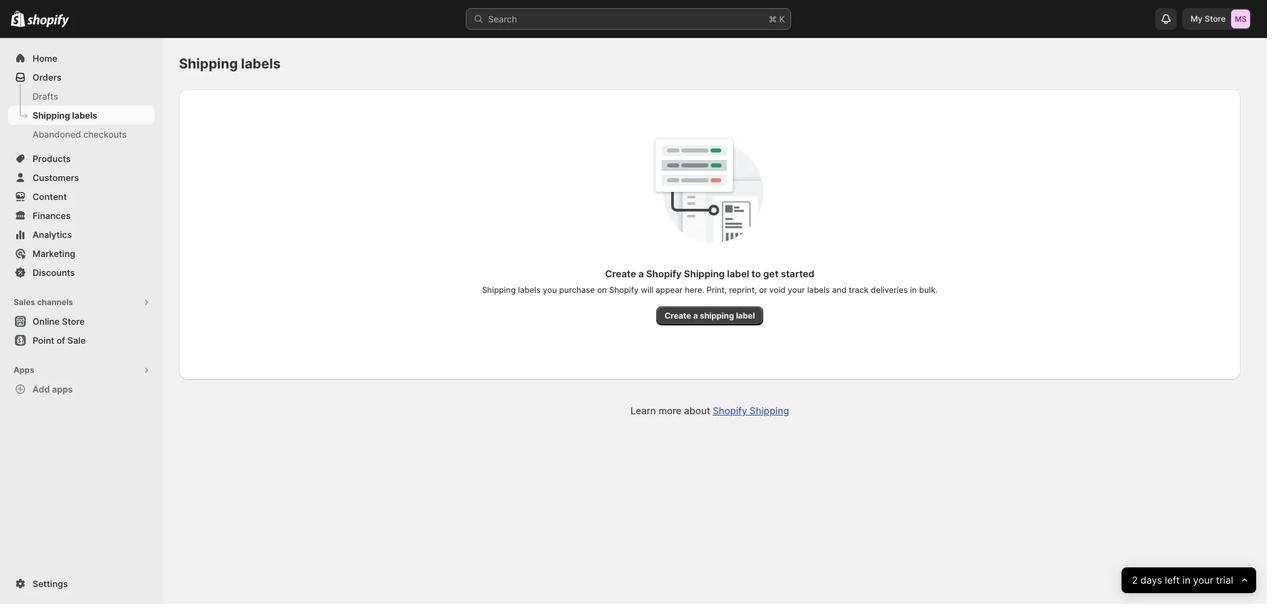 Task type: describe. For each thing, give the bounding box(es) containing it.
discounts link
[[8, 263, 155, 282]]

store for online store
[[62, 316, 85, 327]]

online store link
[[8, 312, 155, 331]]

marketing link
[[8, 244, 155, 263]]

finances link
[[8, 206, 155, 225]]

sales channels
[[14, 297, 73, 307]]

products link
[[8, 149, 155, 168]]

shipping labels link
[[8, 106, 155, 125]]

online store button
[[0, 312, 163, 331]]

learn
[[631, 405, 656, 416]]

point of sale button
[[0, 331, 163, 350]]

point
[[33, 335, 54, 346]]

create a shopify shipping label to get started shipping labels you purchase on shopify will appear here. print, reprint, or void your labels and track deliveries in bulk.
[[482, 268, 938, 295]]

deliveries
[[871, 285, 908, 295]]

2 horizontal spatial shopify
[[713, 405, 747, 416]]

0 horizontal spatial shipping labels
[[33, 110, 97, 121]]

in inside 2 days left in your trial dropdown button
[[1183, 574, 1191, 586]]

apps
[[14, 365, 34, 375]]

apps
[[52, 384, 73, 395]]

print,
[[707, 285, 727, 295]]

my store
[[1191, 14, 1226, 24]]

abandoned checkouts link
[[8, 125, 155, 144]]

home
[[33, 53, 57, 64]]

analytics
[[33, 229, 72, 240]]

a for shipping
[[693, 311, 698, 321]]

shipping
[[700, 311, 734, 321]]

get
[[763, 268, 779, 279]]

my store image
[[1232, 9, 1251, 28]]

0 horizontal spatial shopify image
[[11, 11, 25, 27]]

abandoned checkouts
[[33, 129, 127, 140]]

content
[[33, 191, 67, 202]]

will
[[641, 285, 654, 295]]

settings
[[33, 578, 68, 589]]

finances
[[33, 210, 71, 221]]

point of sale
[[33, 335, 86, 346]]

⌘
[[769, 14, 777, 24]]

reprint,
[[729, 285, 757, 295]]

about
[[684, 405, 710, 416]]

⌘ k
[[769, 14, 785, 24]]

online store
[[33, 316, 85, 327]]

your inside create a shopify shipping label to get started shipping labels you purchase on shopify will appear here. print, reprint, or void your labels and track deliveries in bulk.
[[788, 285, 805, 295]]

1 vertical spatial label
[[736, 311, 755, 321]]

drafts link
[[8, 87, 155, 106]]

label inside create a shopify shipping label to get started shipping labels you purchase on shopify will appear here. print, reprint, or void your labels and track deliveries in bulk.
[[727, 268, 750, 279]]

checkouts
[[83, 129, 127, 140]]

started
[[781, 268, 815, 279]]

in inside create a shopify shipping label to get started shipping labels you purchase on shopify will appear here. print, reprint, or void your labels and track deliveries in bulk.
[[910, 285, 917, 295]]

your inside dropdown button
[[1193, 574, 1214, 586]]

of
[[57, 335, 65, 346]]

apps button
[[8, 361, 155, 380]]

you
[[543, 285, 557, 295]]

appear
[[656, 285, 683, 295]]

on
[[597, 285, 607, 295]]

store for my store
[[1205, 14, 1226, 24]]

content link
[[8, 187, 155, 206]]

more
[[659, 405, 682, 416]]

create a shipping label link
[[657, 307, 763, 326]]

here.
[[685, 285, 705, 295]]

drafts
[[33, 91, 58, 102]]

learn more about shopify shipping
[[631, 405, 789, 416]]

or
[[759, 285, 767, 295]]



Task type: vqa. For each thing, say whether or not it's contained in the screenshot.
Start by stocking your store with products your customers will love image
no



Task type: locate. For each thing, give the bounding box(es) containing it.
1 vertical spatial a
[[693, 311, 698, 321]]

0 horizontal spatial store
[[62, 316, 85, 327]]

0 vertical spatial store
[[1205, 14, 1226, 24]]

1 vertical spatial shipping labels
[[33, 110, 97, 121]]

products
[[33, 153, 71, 164]]

1 horizontal spatial shipping labels
[[179, 56, 281, 72]]

shopify up appear in the top right of the page
[[646, 268, 682, 279]]

2 vertical spatial shopify
[[713, 405, 747, 416]]

a inside create a shopify shipping label to get started shipping labels you purchase on shopify will appear here. print, reprint, or void your labels and track deliveries in bulk.
[[639, 268, 644, 279]]

1 vertical spatial your
[[1193, 574, 1214, 586]]

orders link
[[8, 68, 155, 87]]

a for shopify
[[639, 268, 644, 279]]

home link
[[8, 49, 155, 68]]

1 horizontal spatial a
[[693, 311, 698, 321]]

1 vertical spatial store
[[62, 316, 85, 327]]

customers link
[[8, 168, 155, 187]]

left
[[1165, 574, 1180, 586]]

discounts
[[33, 267, 75, 278]]

create down appear in the top right of the page
[[665, 311, 691, 321]]

label down "reprint,"
[[736, 311, 755, 321]]

a left shipping
[[693, 311, 698, 321]]

customers
[[33, 172, 79, 183]]

in right left
[[1183, 574, 1191, 586]]

0 vertical spatial in
[[910, 285, 917, 295]]

orders
[[33, 72, 62, 83]]

shopify
[[646, 268, 682, 279], [609, 285, 639, 295], [713, 405, 747, 416]]

store inside button
[[62, 316, 85, 327]]

your left trial at right bottom
[[1193, 574, 1214, 586]]

channels
[[37, 297, 73, 307]]

shopify shipping link
[[713, 405, 789, 416]]

1 vertical spatial in
[[1183, 574, 1191, 586]]

store right my
[[1205, 14, 1226, 24]]

0 vertical spatial shopify
[[646, 268, 682, 279]]

to
[[752, 268, 761, 279]]

add apps
[[33, 384, 73, 395]]

1 horizontal spatial shopify
[[646, 268, 682, 279]]

k
[[780, 14, 785, 24]]

0 horizontal spatial create
[[605, 268, 636, 279]]

0 vertical spatial your
[[788, 285, 805, 295]]

0 horizontal spatial a
[[639, 268, 644, 279]]

abandoned
[[33, 129, 81, 140]]

shopify image
[[11, 11, 25, 27], [27, 14, 69, 28]]

2 days left in your trial button
[[1122, 568, 1257, 593]]

bulk.
[[919, 285, 938, 295]]

0 horizontal spatial in
[[910, 285, 917, 295]]

analytics link
[[8, 225, 155, 244]]

0 horizontal spatial shopify
[[609, 285, 639, 295]]

create
[[605, 268, 636, 279], [665, 311, 691, 321]]

shopify right about
[[713, 405, 747, 416]]

in
[[910, 285, 917, 295], [1183, 574, 1191, 586]]

create inside create a shopify shipping label to get started shipping labels you purchase on shopify will appear here. print, reprint, or void your labels and track deliveries in bulk.
[[605, 268, 636, 279]]

my
[[1191, 14, 1203, 24]]

and
[[832, 285, 847, 295]]

label
[[727, 268, 750, 279], [736, 311, 755, 321]]

store
[[1205, 14, 1226, 24], [62, 316, 85, 327]]

a up "will"
[[639, 268, 644, 279]]

labels
[[241, 56, 281, 72], [72, 110, 97, 121], [518, 285, 541, 295], [807, 285, 830, 295]]

create for shipping
[[665, 311, 691, 321]]

0 vertical spatial create
[[605, 268, 636, 279]]

purchase
[[559, 285, 595, 295]]

online
[[33, 316, 60, 327]]

0 vertical spatial a
[[639, 268, 644, 279]]

your
[[788, 285, 805, 295], [1193, 574, 1214, 586]]

0 vertical spatial label
[[727, 268, 750, 279]]

create for shopify
[[605, 268, 636, 279]]

create a shipping label
[[665, 311, 755, 321]]

a
[[639, 268, 644, 279], [693, 311, 698, 321]]

trial
[[1216, 574, 1233, 586]]

shipping
[[179, 56, 238, 72], [33, 110, 70, 121], [684, 268, 725, 279], [482, 285, 516, 295], [750, 405, 789, 416]]

1 horizontal spatial your
[[1193, 574, 1214, 586]]

shipping labels
[[179, 56, 281, 72], [33, 110, 97, 121]]

1 vertical spatial shopify
[[609, 285, 639, 295]]

settings link
[[8, 574, 155, 593]]

days
[[1141, 574, 1162, 586]]

1 vertical spatial create
[[665, 311, 691, 321]]

void
[[770, 285, 786, 295]]

0 horizontal spatial your
[[788, 285, 805, 295]]

1 horizontal spatial shopify image
[[27, 14, 69, 28]]

shopify right the on
[[609, 285, 639, 295]]

1 horizontal spatial store
[[1205, 14, 1226, 24]]

1 horizontal spatial create
[[665, 311, 691, 321]]

2
[[1132, 574, 1138, 586]]

1 horizontal spatial in
[[1183, 574, 1191, 586]]

create up the on
[[605, 268, 636, 279]]

sales channels button
[[8, 293, 155, 312]]

add apps button
[[8, 380, 155, 399]]

a inside create a shipping label link
[[693, 311, 698, 321]]

marketing
[[33, 248, 75, 259]]

track
[[849, 285, 869, 295]]

search
[[488, 14, 517, 24]]

sales
[[14, 297, 35, 307]]

point of sale link
[[8, 331, 155, 350]]

your down the started
[[788, 285, 805, 295]]

0 vertical spatial shipping labels
[[179, 56, 281, 72]]

in left 'bulk.' at the top right of page
[[910, 285, 917, 295]]

2 days left in your trial
[[1132, 574, 1233, 586]]

label up "reprint,"
[[727, 268, 750, 279]]

add
[[33, 384, 50, 395]]

store up sale
[[62, 316, 85, 327]]

sale
[[68, 335, 86, 346]]



